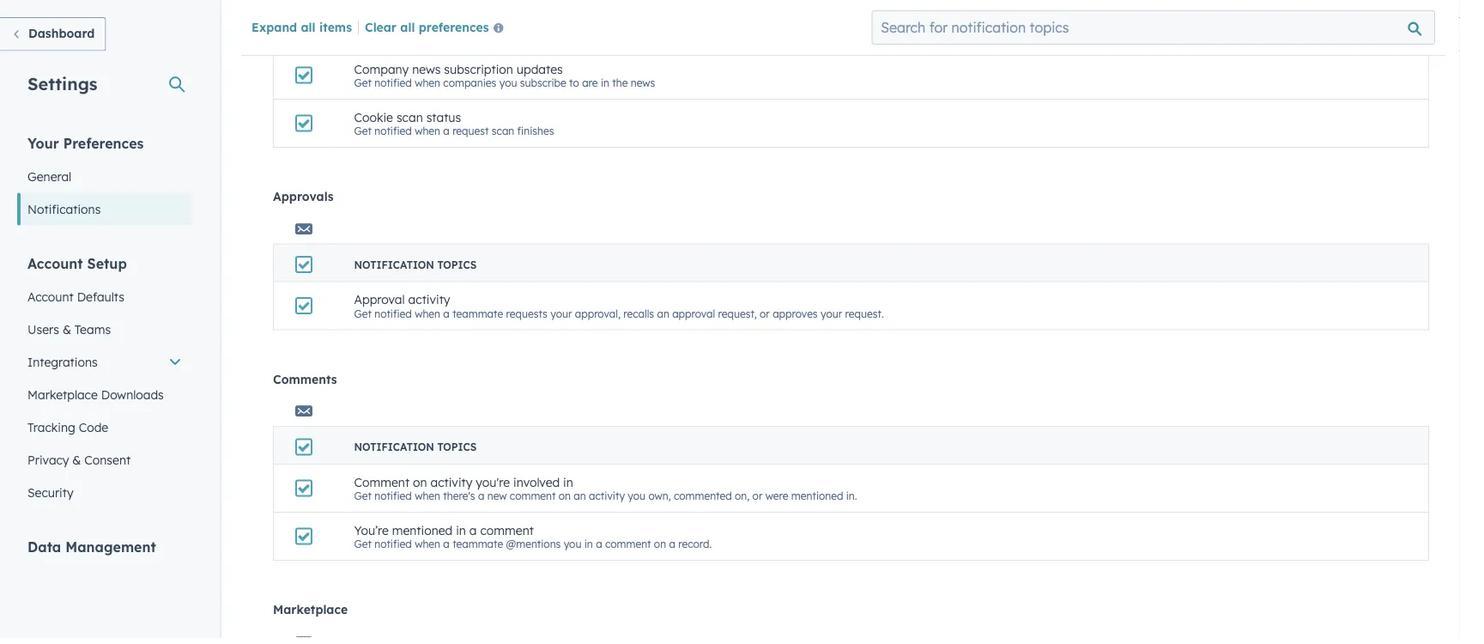 Task type: locate. For each thing, give the bounding box(es) containing it.
0 vertical spatial notification
[[354, 27, 435, 40]]

consent
[[84, 452, 131, 467]]

mentioned left the in.
[[792, 489, 844, 502]]

0 horizontal spatial you
[[500, 76, 517, 89]]

a inside approval activity get notified when a teammate requests your approval, recalls an approval request, or approves your request.
[[443, 307, 450, 320]]

3 notification from the top
[[354, 441, 435, 453]]

in.
[[847, 489, 858, 502]]

on up you're mentioned in a comment get notified when a teammate @mentions you in a comment on a record.
[[559, 489, 571, 502]]

notification up comment
[[354, 441, 435, 453]]

& for privacy
[[72, 452, 81, 467]]

or
[[760, 307, 770, 320], [753, 489, 763, 502]]

2 notification from the top
[[354, 258, 435, 271]]

1 vertical spatial you
[[628, 489, 646, 502]]

users & teams
[[27, 322, 111, 337]]

tracking
[[27, 420, 75, 435]]

you right @mentions
[[564, 537, 582, 550]]

marketplace for marketplace downloads
[[27, 387, 98, 402]]

news right the
[[631, 76, 655, 89]]

scan left status
[[397, 109, 423, 124]]

approvals
[[273, 189, 334, 204]]

2 vertical spatial notification topics
[[354, 441, 477, 453]]

requests
[[506, 307, 548, 320]]

in inside the company news subscription updates get notified when companies you subscribe to are in the news
[[601, 76, 610, 89]]

teammate left requests
[[453, 307, 503, 320]]

0 horizontal spatial an
[[574, 489, 586, 502]]

marketplace
[[27, 387, 98, 402], [273, 602, 348, 617]]

0 vertical spatial &
[[63, 322, 71, 337]]

code
[[79, 420, 108, 435]]

notification up company
[[354, 27, 435, 40]]

notification topics up company
[[354, 27, 477, 40]]

account setup
[[27, 255, 127, 272]]

get inside you're mentioned in a comment get notified when a teammate @mentions you in a comment on a record.
[[354, 537, 372, 550]]

when left request
[[415, 124, 441, 137]]

0 vertical spatial notification topics
[[354, 27, 477, 40]]

0 horizontal spatial &
[[63, 322, 71, 337]]

3 get from the top
[[354, 307, 372, 320]]

your preferences
[[27, 134, 144, 152]]

mentioned down there's at the bottom left of page
[[392, 522, 453, 537]]

1 vertical spatial topics
[[438, 258, 477, 271]]

activity inside approval activity get notified when a teammate requests your approval, recalls an approval request, or approves your request.
[[408, 292, 450, 307]]

0 vertical spatial teammate
[[453, 307, 503, 320]]

users
[[27, 322, 59, 337]]

setup
[[87, 255, 127, 272]]

marketplace for marketplace
[[273, 602, 348, 617]]

in
[[601, 76, 610, 89], [563, 474, 574, 489], [456, 522, 466, 537], [585, 537, 593, 550]]

teammate down there's at the bottom left of page
[[453, 537, 503, 550]]

0 horizontal spatial scan
[[397, 109, 423, 124]]

all inside button
[[400, 19, 415, 34]]

1 teammate from the top
[[453, 307, 503, 320]]

approval,
[[575, 307, 621, 320]]

mentioned inside comment on activity you're involved in get notified when there's a new comment on an activity you own, commented on, or were mentioned in.
[[792, 489, 844, 502]]

topics for subscription
[[438, 27, 477, 40]]

in left the
[[601, 76, 610, 89]]

an inside comment on activity you're involved in get notified when there's a new comment on an activity you own, commented on, or were mentioned in.
[[574, 489, 586, 502]]

an inside approval activity get notified when a teammate requests your approval, recalls an approval request, or approves your request.
[[657, 307, 670, 320]]

1 vertical spatial notification topics
[[354, 258, 477, 271]]

your
[[551, 307, 572, 320], [821, 307, 843, 320]]

1 when from the top
[[415, 76, 441, 89]]

1 get from the top
[[354, 76, 372, 89]]

1 vertical spatial or
[[753, 489, 763, 502]]

on inside you're mentioned in a comment get notified when a teammate @mentions you in a comment on a record.
[[654, 537, 667, 550]]

0 horizontal spatial marketplace
[[27, 387, 98, 402]]

get
[[354, 76, 372, 89], [354, 124, 372, 137], [354, 307, 372, 320], [354, 489, 372, 502], [354, 537, 372, 550]]

comment right new
[[510, 489, 556, 502]]

notified
[[375, 76, 412, 89], [375, 124, 412, 137], [375, 307, 412, 320], [375, 489, 412, 502], [375, 537, 412, 550]]

when right you're
[[415, 537, 441, 550]]

1 vertical spatial account
[[27, 289, 74, 304]]

company news subscription updates get notified when companies you subscribe to are in the news
[[354, 61, 655, 89]]

account up account defaults
[[27, 255, 83, 272]]

all left items
[[301, 19, 316, 34]]

settings
[[27, 73, 97, 94]]

all right clear
[[400, 19, 415, 34]]

notification
[[354, 27, 435, 40], [354, 258, 435, 271], [354, 441, 435, 453]]

when inside you're mentioned in a comment get notified when a teammate @mentions you in a comment on a record.
[[415, 537, 441, 550]]

1 vertical spatial &
[[72, 452, 81, 467]]

notification topics
[[354, 27, 477, 40], [354, 258, 477, 271], [354, 441, 477, 453]]

commented
[[674, 489, 732, 502]]

when inside the company news subscription updates get notified when companies you subscribe to are in the news
[[415, 76, 441, 89]]

3 notified from the top
[[375, 307, 412, 320]]

& right users
[[63, 322, 71, 337]]

0 vertical spatial marketplace
[[27, 387, 98, 402]]

request
[[453, 124, 489, 137]]

1 vertical spatial marketplace
[[273, 602, 348, 617]]

notification for comments
[[354, 441, 435, 453]]

4 get from the top
[[354, 489, 372, 502]]

3 when from the top
[[415, 307, 441, 320]]

own,
[[649, 489, 671, 502]]

approval
[[673, 307, 716, 320]]

on
[[413, 474, 427, 489], [559, 489, 571, 502], [654, 537, 667, 550]]

an
[[657, 307, 670, 320], [574, 489, 586, 502]]

1 notified from the top
[[375, 76, 412, 89]]

management
[[65, 538, 156, 555]]

get inside approval activity get notified when a teammate requests your approval, recalls an approval request, or approves your request.
[[354, 307, 372, 320]]

general
[[27, 169, 71, 184]]

request,
[[719, 307, 757, 320]]

on left record.
[[654, 537, 667, 550]]

2 vertical spatial notification
[[354, 441, 435, 453]]

or right request,
[[760, 307, 770, 320]]

0 vertical spatial you
[[500, 76, 517, 89]]

0 horizontal spatial your
[[551, 307, 572, 320]]

account for account setup
[[27, 255, 83, 272]]

company
[[354, 61, 409, 76]]

1 vertical spatial notification
[[354, 258, 435, 271]]

notification up approval
[[354, 258, 435, 271]]

notifications
[[27, 201, 101, 216]]

notification topics up approval
[[354, 258, 477, 271]]

you're
[[354, 522, 389, 537]]

account up users
[[27, 289, 74, 304]]

account defaults link
[[17, 280, 192, 313]]

1 vertical spatial an
[[574, 489, 586, 502]]

2 notified from the top
[[375, 124, 412, 137]]

mentioned
[[792, 489, 844, 502], [392, 522, 453, 537]]

account
[[27, 255, 83, 272], [27, 289, 74, 304]]

5 when from the top
[[415, 537, 441, 550]]

1 horizontal spatial on
[[559, 489, 571, 502]]

teams
[[75, 322, 111, 337]]

1 horizontal spatial you
[[564, 537, 582, 550]]

2 all from the left
[[400, 19, 415, 34]]

dashboard link
[[0, 17, 106, 51]]

& right privacy
[[72, 452, 81, 467]]

5 get from the top
[[354, 537, 372, 550]]

subscription
[[444, 61, 513, 76]]

@mentions
[[506, 537, 561, 550]]

1 vertical spatial teammate
[[453, 537, 503, 550]]

comment on activity you're involved in get notified when there's a new comment on an activity you own, commented on, or were mentioned in.
[[354, 474, 858, 502]]

activity
[[408, 292, 450, 307], [431, 474, 473, 489], [589, 489, 625, 502]]

notified inside you're mentioned in a comment get notified when a teammate @mentions you in a comment on a record.
[[375, 537, 412, 550]]

when right approval
[[415, 307, 441, 320]]

in right involved
[[563, 474, 574, 489]]

2 vertical spatial you
[[564, 537, 582, 550]]

a inside comment on activity you're involved in get notified when there's a new comment on an activity you own, commented on, or were mentioned in.
[[478, 489, 485, 502]]

you left own,
[[628, 489, 646, 502]]

downloads
[[101, 387, 164, 402]]

status
[[427, 109, 461, 124]]

topics for activity
[[438, 441, 477, 453]]

1 notification topics from the top
[[354, 27, 477, 40]]

news down clear all preferences
[[412, 61, 441, 76]]

scan
[[397, 109, 423, 124], [492, 124, 515, 137]]

on right comment
[[413, 474, 427, 489]]

on,
[[735, 489, 750, 502]]

activity left you're
[[431, 474, 473, 489]]

1 horizontal spatial all
[[400, 19, 415, 34]]

activity right approval
[[408, 292, 450, 307]]

0 horizontal spatial news
[[412, 61, 441, 76]]

1 account from the top
[[27, 255, 83, 272]]

notification topics up comment
[[354, 441, 477, 453]]

you inside you're mentioned in a comment get notified when a teammate @mentions you in a comment on a record.
[[564, 537, 582, 550]]

3 topics from the top
[[438, 441, 477, 453]]

0 horizontal spatial all
[[301, 19, 316, 34]]

new
[[488, 489, 507, 502]]

1 topics from the top
[[438, 27, 477, 40]]

1 your from the left
[[551, 307, 572, 320]]

2 vertical spatial topics
[[438, 441, 477, 453]]

privacy & consent
[[27, 452, 131, 467]]

preferences
[[419, 19, 489, 34]]

1 horizontal spatial an
[[657, 307, 670, 320]]

2 teammate from the top
[[453, 537, 503, 550]]

2 horizontal spatial on
[[654, 537, 667, 550]]

notification topics for news
[[354, 27, 477, 40]]

your left request. at the right of page
[[821, 307, 843, 320]]

or inside comment on activity you're involved in get notified when there's a new comment on an activity you own, commented on, or were mentioned in.
[[753, 489, 763, 502]]

1 horizontal spatial marketplace
[[273, 602, 348, 617]]

your right requests
[[551, 307, 572, 320]]

4 when from the top
[[415, 489, 441, 502]]

0 vertical spatial an
[[657, 307, 670, 320]]

2 when from the top
[[415, 124, 441, 137]]

when
[[415, 76, 441, 89], [415, 124, 441, 137], [415, 307, 441, 320], [415, 489, 441, 502], [415, 537, 441, 550]]

& for users
[[63, 322, 71, 337]]

you left subscribe
[[500, 76, 517, 89]]

marketplace downloads
[[27, 387, 164, 402]]

comment
[[510, 489, 556, 502], [480, 522, 534, 537], [605, 537, 651, 550]]

items
[[319, 19, 352, 34]]

topics
[[438, 27, 477, 40], [438, 258, 477, 271], [438, 441, 477, 453]]

when left there's at the bottom left of page
[[415, 489, 441, 502]]

1 vertical spatial mentioned
[[392, 522, 453, 537]]

you
[[500, 76, 517, 89], [628, 489, 646, 502], [564, 537, 582, 550]]

or right on,
[[753, 489, 763, 502]]

security link
[[17, 476, 192, 509]]

integrations
[[27, 354, 98, 369]]

2 get from the top
[[354, 124, 372, 137]]

0 vertical spatial mentioned
[[792, 489, 844, 502]]

news
[[412, 61, 441, 76], [631, 76, 655, 89]]

scan right request
[[492, 124, 515, 137]]

0 horizontal spatial mentioned
[[392, 522, 453, 537]]

clear all preferences
[[365, 19, 489, 34]]

an right involved
[[574, 489, 586, 502]]

2 account from the top
[[27, 289, 74, 304]]

0 vertical spatial or
[[760, 307, 770, 320]]

3 notification topics from the top
[[354, 441, 477, 453]]

security
[[27, 485, 74, 500]]

2 horizontal spatial you
[[628, 489, 646, 502]]

4 notified from the top
[[375, 489, 412, 502]]

1 horizontal spatial &
[[72, 452, 81, 467]]

expand all items
[[252, 19, 352, 34]]

approves
[[773, 307, 818, 320]]

when up status
[[415, 76, 441, 89]]

there's
[[443, 489, 475, 502]]

teammate
[[453, 307, 503, 320], [453, 537, 503, 550]]

&
[[63, 322, 71, 337], [72, 452, 81, 467]]

5 notified from the top
[[375, 537, 412, 550]]

marketplace inside marketplace downloads link
[[27, 387, 98, 402]]

teammate inside approval activity get notified when a teammate requests your approval, recalls an approval request, or approves your request.
[[453, 307, 503, 320]]

1 horizontal spatial your
[[821, 307, 843, 320]]

1 horizontal spatial scan
[[492, 124, 515, 137]]

data
[[27, 538, 61, 555]]

you're
[[476, 474, 510, 489]]

1 notification from the top
[[354, 27, 435, 40]]

your
[[27, 134, 59, 152]]

1 all from the left
[[301, 19, 316, 34]]

get inside the company news subscription updates get notified when companies you subscribe to are in the news
[[354, 76, 372, 89]]

an right recalls
[[657, 307, 670, 320]]

1 horizontal spatial mentioned
[[792, 489, 844, 502]]

all for expand
[[301, 19, 316, 34]]

0 vertical spatial account
[[27, 255, 83, 272]]

all
[[301, 19, 316, 34], [400, 19, 415, 34]]

0 vertical spatial topics
[[438, 27, 477, 40]]



Task type: describe. For each thing, give the bounding box(es) containing it.
to
[[569, 76, 580, 89]]

tracking code
[[27, 420, 108, 435]]

1 horizontal spatial news
[[631, 76, 655, 89]]

0 horizontal spatial on
[[413, 474, 427, 489]]

you're mentioned in a comment get notified when a teammate @mentions you in a comment on a record.
[[354, 522, 712, 550]]

you inside the company news subscription updates get notified when companies you subscribe to are in the news
[[500, 76, 517, 89]]

comment down new
[[480, 522, 534, 537]]

are
[[582, 76, 598, 89]]

updates
[[517, 61, 563, 76]]

comment inside comment on activity you're involved in get notified when there's a new comment on an activity you own, commented on, or were mentioned in.
[[510, 489, 556, 502]]

comment
[[354, 474, 410, 489]]

notified inside cookie scan status get notified when a request scan finishes
[[375, 124, 412, 137]]

account for account defaults
[[27, 289, 74, 304]]

all for clear
[[400, 19, 415, 34]]

finishes
[[518, 124, 554, 137]]

account defaults
[[27, 289, 124, 304]]

users & teams link
[[17, 313, 192, 346]]

involved
[[514, 474, 560, 489]]

2 topics from the top
[[438, 258, 477, 271]]

in down there's at the bottom left of page
[[456, 522, 466, 537]]

notification for approvals
[[354, 258, 435, 271]]

notified inside approval activity get notified when a teammate requests your approval, recalls an approval request, or approves your request.
[[375, 307, 412, 320]]

Search for notification topics search field
[[872, 10, 1436, 45]]

were
[[766, 489, 789, 502]]

account setup element
[[17, 254, 192, 509]]

when inside comment on activity you're involved in get notified when there's a new comment on an activity you own, commented on, or were mentioned in.
[[415, 489, 441, 502]]

the
[[613, 76, 628, 89]]

clear all preferences button
[[365, 18, 511, 38]]

notifications link
[[17, 193, 192, 225]]

recalls
[[624, 307, 655, 320]]

your preferences element
[[17, 134, 192, 225]]

notification topics for on
[[354, 441, 477, 453]]

activity left own,
[[589, 489, 625, 502]]

in right @mentions
[[585, 537, 593, 550]]

general link
[[17, 160, 192, 193]]

or inside approval activity get notified when a teammate requests your approval, recalls an approval request, or approves your request.
[[760, 307, 770, 320]]

when inside cookie scan status get notified when a request scan finishes
[[415, 124, 441, 137]]

dashboard
[[28, 26, 95, 41]]

comments
[[273, 371, 337, 386]]

when inside approval activity get notified when a teammate requests your approval, recalls an approval request, or approves your request.
[[415, 307, 441, 320]]

2 notification topics from the top
[[354, 258, 477, 271]]

expand
[[252, 19, 297, 34]]

privacy
[[27, 452, 69, 467]]

defaults
[[77, 289, 124, 304]]

privacy & consent link
[[17, 444, 192, 476]]

teammate inside you're mentioned in a comment get notified when a teammate @mentions you in a comment on a record.
[[453, 537, 503, 550]]

mentioned inside you're mentioned in a comment get notified when a teammate @mentions you in a comment on a record.
[[392, 522, 453, 537]]

notified inside comment on activity you're involved in get notified when there's a new comment on an activity you own, commented on, or were mentioned in.
[[375, 489, 412, 502]]

you inside comment on activity you're involved in get notified when there's a new comment on an activity you own, commented on, or were mentioned in.
[[628, 489, 646, 502]]

notified inside the company news subscription updates get notified when companies you subscribe to are in the news
[[375, 76, 412, 89]]

expand all items button
[[252, 19, 352, 34]]

a inside cookie scan status get notified when a request scan finishes
[[443, 124, 450, 137]]

subscribe
[[520, 76, 567, 89]]

request.
[[846, 307, 884, 320]]

companies
[[443, 76, 497, 89]]

2 your from the left
[[821, 307, 843, 320]]

integrations button
[[17, 346, 192, 378]]

cookie
[[354, 109, 393, 124]]

marketplace downloads link
[[17, 378, 192, 411]]

record.
[[679, 537, 712, 550]]

approval activity get notified when a teammate requests your approval, recalls an approval request, or approves your request.
[[354, 292, 884, 320]]

tracking code link
[[17, 411, 192, 444]]

preferences
[[63, 134, 144, 152]]

comment down own,
[[605, 537, 651, 550]]

cookie scan status get notified when a request scan finishes
[[354, 109, 554, 137]]

get inside comment on activity you're involved in get notified when there's a new comment on an activity you own, commented on, or were mentioned in.
[[354, 489, 372, 502]]

in inside comment on activity you're involved in get notified when there's a new comment on an activity you own, commented on, or were mentioned in.
[[563, 474, 574, 489]]

get inside cookie scan status get notified when a request scan finishes
[[354, 124, 372, 137]]

approval
[[354, 292, 405, 307]]

clear
[[365, 19, 397, 34]]

data management
[[27, 538, 156, 555]]



Task type: vqa. For each thing, say whether or not it's contained in the screenshot.
Folder element related to 2nd Type element from the top of the page
no



